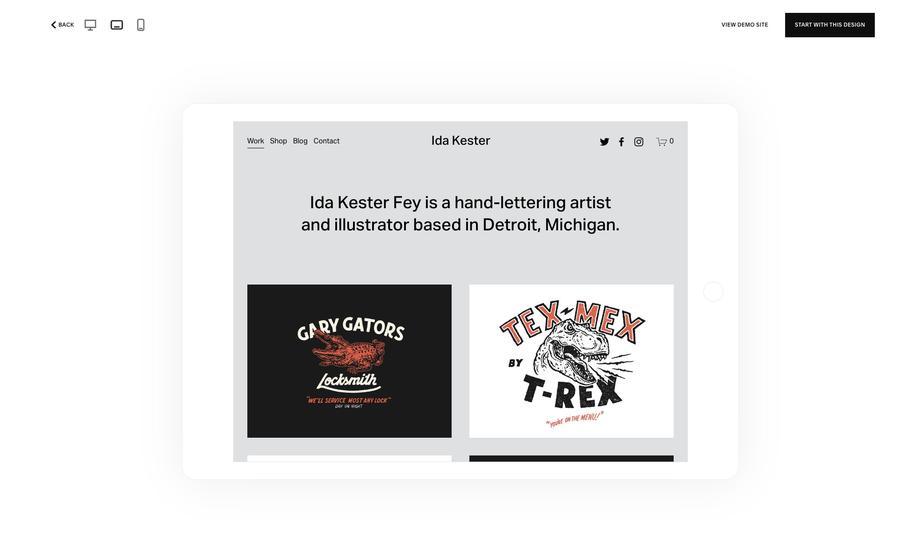 Task type: locate. For each thing, give the bounding box(es) containing it.
demo
[[738, 21, 755, 28]]

preview template on a tablet device image
[[108, 17, 125, 32]]

- left the local
[[286, 22, 289, 31]]

-
[[63, 22, 66, 31], [98, 22, 101, 31], [151, 22, 154, 31], [173, 22, 176, 31], [217, 22, 220, 31], [251, 22, 254, 31], [286, 22, 289, 31]]

portfolio
[[68, 22, 96, 31]]

start with this design button
[[785, 13, 875, 37]]

start
[[795, 21, 812, 28]]

1 - from the left
[[63, 22, 66, 31]]

preview template on a desktop device image
[[81, 18, 99, 32]]

- right courses
[[251, 22, 254, 31]]

store
[[43, 22, 62, 31]]

- right blog at the top left
[[173, 22, 176, 31]]

- left preview template on a tablet device icon
[[98, 22, 101, 31]]

view demo site link
[[722, 13, 768, 37]]

view demo site
[[722, 21, 768, 28]]

4 - from the left
[[173, 22, 176, 31]]

online
[[20, 22, 42, 31]]

start with this design
[[795, 21, 865, 28]]

kester
[[610, 479, 636, 488]]

business
[[311, 22, 341, 31]]

memberships
[[103, 22, 150, 31]]

hart image
[[71, 151, 311, 470]]

local
[[291, 22, 309, 31]]

- left courses
[[217, 22, 220, 31]]

7 - from the left
[[286, 22, 289, 31]]

- left blog at the top left
[[151, 22, 154, 31]]

with
[[814, 21, 828, 28]]

- right the store
[[63, 22, 66, 31]]

view
[[722, 21, 736, 28]]



Task type: vqa. For each thing, say whether or not it's contained in the screenshot.
left The A
no



Task type: describe. For each thing, give the bounding box(es) containing it.
online store - portfolio - memberships - blog - scheduling - courses - services - local business
[[20, 22, 341, 31]]

2 - from the left
[[98, 22, 101, 31]]

scheduling
[[177, 22, 215, 31]]

blog
[[156, 22, 171, 31]]

services
[[256, 22, 285, 31]]

gates image
[[610, 0, 850, 91]]

remove hawley from your favorites list image
[[564, 356, 573, 366]]

hawley image
[[341, 151, 580, 346]]

back
[[58, 21, 74, 28]]

site
[[756, 21, 768, 28]]

preview template on a mobile device image
[[134, 18, 147, 32]]

5 - from the left
[[217, 22, 220, 31]]

hawley
[[340, 355, 370, 364]]

3 - from the left
[[151, 22, 154, 31]]

design
[[844, 21, 865, 28]]

6 - from the left
[[251, 22, 254, 31]]

this
[[830, 21, 842, 28]]

gates
[[610, 100, 633, 109]]

kester image
[[610, 151, 850, 470]]

back button
[[46, 15, 77, 35]]

courses
[[222, 22, 250, 31]]



